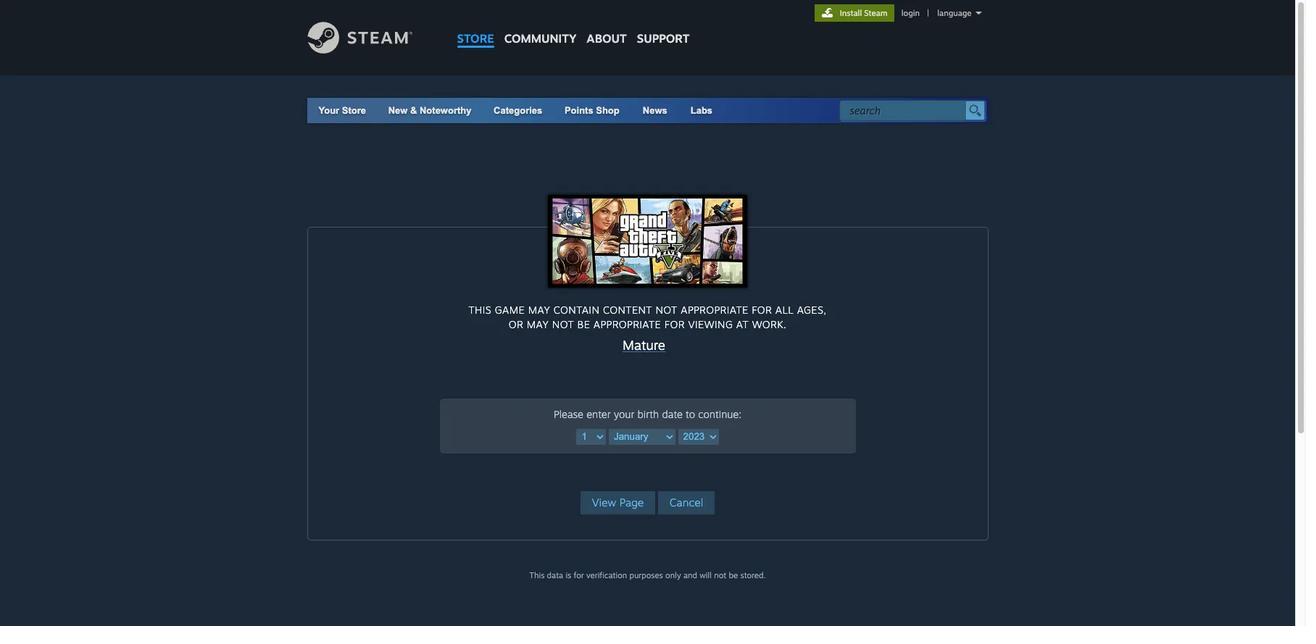 Task type: locate. For each thing, give the bounding box(es) containing it.
community
[[505, 31, 577, 46]]

this left the game in the left of the page
[[469, 304, 492, 317]]

may
[[528, 304, 550, 317], [527, 319, 549, 331]]

for left viewing at bottom right
[[665, 319, 685, 331]]

new & noteworthy link
[[388, 105, 472, 116]]

mature link
[[623, 338, 666, 354]]

1 horizontal spatial for
[[665, 319, 685, 331]]

this for this game may contain content not appropriate for all ages, or may not be appropriate for viewing at work.
[[469, 304, 492, 317]]

at
[[737, 319, 749, 331]]

search text field
[[850, 102, 963, 120]]

news link
[[631, 98, 679, 123]]

0 horizontal spatial be
[[578, 319, 590, 331]]

0 vertical spatial be
[[578, 319, 590, 331]]

stored.
[[741, 571, 766, 581]]

2 vertical spatial for
[[574, 571, 584, 581]]

appropriate down content
[[594, 319, 661, 331]]

language
[[938, 8, 972, 18]]

this
[[469, 304, 492, 317], [530, 571, 545, 581]]

contain
[[554, 304, 600, 317]]

view page
[[592, 496, 644, 510]]

1 vertical spatial may
[[527, 319, 549, 331]]

for up 'work.' on the right bottom of page
[[752, 304, 772, 317]]

not right content
[[656, 304, 678, 317]]

game
[[495, 304, 525, 317]]

content
[[603, 304, 653, 317]]

for right is
[[574, 571, 584, 581]]

verification
[[587, 571, 627, 581]]

1 vertical spatial this
[[530, 571, 545, 581]]

1 vertical spatial be
[[729, 571, 738, 581]]

will
[[700, 571, 712, 581]]

store link
[[452, 0, 499, 53]]

1 horizontal spatial this
[[530, 571, 545, 581]]

1 horizontal spatial not
[[656, 304, 678, 317]]

2 vertical spatial not
[[714, 571, 727, 581]]

please
[[554, 408, 584, 421]]

0 vertical spatial this
[[469, 304, 492, 317]]

0 vertical spatial may
[[528, 304, 550, 317]]

this game may contain content not appropriate for all ages, or may not be appropriate for viewing at work.
[[469, 304, 827, 331]]

0 horizontal spatial for
[[574, 571, 584, 581]]

login | language
[[902, 8, 972, 18]]

install steam link
[[815, 4, 895, 22]]

this left data
[[530, 571, 545, 581]]

be
[[578, 319, 590, 331], [729, 571, 738, 581]]

0 vertical spatial for
[[752, 304, 772, 317]]

install
[[840, 8, 862, 18]]

view
[[592, 496, 617, 510]]

only
[[666, 571, 681, 581]]

view page link
[[581, 492, 656, 515]]

0 horizontal spatial appropriate
[[594, 319, 661, 331]]

steam
[[865, 8, 888, 18]]

support link
[[632, 0, 695, 49]]

birth
[[638, 408, 659, 421]]

1 horizontal spatial be
[[729, 571, 738, 581]]

appropriate
[[681, 304, 749, 317], [594, 319, 661, 331]]

appropriate up viewing at bottom right
[[681, 304, 749, 317]]

not down contain
[[552, 319, 574, 331]]

may right the game in the left of the page
[[528, 304, 550, 317]]

your
[[319, 105, 339, 116]]

points shop link
[[553, 98, 631, 123]]

0 horizontal spatial this
[[469, 304, 492, 317]]

be left stored. at the right of page
[[729, 571, 738, 581]]

not right will
[[714, 571, 727, 581]]

be down contain
[[578, 319, 590, 331]]

not
[[656, 304, 678, 317], [552, 319, 574, 331], [714, 571, 727, 581]]

for
[[752, 304, 772, 317], [665, 319, 685, 331], [574, 571, 584, 581]]

data
[[547, 571, 564, 581]]

0 vertical spatial appropriate
[[681, 304, 749, 317]]

0 horizontal spatial not
[[552, 319, 574, 331]]

this inside this game may contain content not appropriate for all ages, or may not be appropriate for viewing at work.
[[469, 304, 492, 317]]

login
[[902, 8, 920, 18]]

continue:
[[699, 408, 742, 421]]

1 vertical spatial appropriate
[[594, 319, 661, 331]]

enter
[[587, 408, 611, 421]]

noteworthy
[[420, 105, 472, 116]]

mature
[[623, 338, 666, 354]]

about link
[[582, 0, 632, 49]]

may right 'or'
[[527, 319, 549, 331]]

1 vertical spatial not
[[552, 319, 574, 331]]



Task type: describe. For each thing, give the bounding box(es) containing it.
1 vertical spatial for
[[665, 319, 685, 331]]

|
[[928, 8, 930, 18]]

work.
[[752, 319, 787, 331]]

your
[[614, 408, 635, 421]]

0 vertical spatial not
[[656, 304, 678, 317]]

cancel
[[670, 496, 704, 510]]

labs link
[[679, 98, 724, 123]]

and
[[684, 571, 698, 581]]

news
[[643, 105, 668, 116]]

points shop
[[565, 105, 620, 116]]

date
[[662, 408, 683, 421]]

points
[[565, 105, 594, 116]]

2 horizontal spatial not
[[714, 571, 727, 581]]

&
[[410, 105, 417, 116]]

your store link
[[319, 105, 366, 116]]

to
[[686, 408, 695, 421]]

this data is for verification purposes only and will not be stored.
[[530, 571, 766, 581]]

this for this data is for verification purposes only and will not be stored.
[[530, 571, 545, 581]]

categories
[[494, 105, 543, 116]]

viewing
[[688, 319, 733, 331]]

all
[[776, 304, 794, 317]]

about
[[587, 31, 627, 46]]

is
[[566, 571, 572, 581]]

be inside this game may contain content not appropriate for all ages, or may not be appropriate for viewing at work.
[[578, 319, 590, 331]]

labs
[[691, 105, 713, 116]]

support
[[637, 31, 690, 46]]

new & noteworthy
[[388, 105, 472, 116]]

ages,
[[797, 304, 827, 317]]

or
[[509, 319, 524, 331]]

2 horizontal spatial for
[[752, 304, 772, 317]]

please enter your birth date to continue:
[[554, 408, 742, 421]]

login link
[[899, 8, 923, 18]]

your store
[[319, 105, 366, 116]]

page
[[620, 496, 644, 510]]

shop
[[596, 105, 620, 116]]

1 horizontal spatial appropriate
[[681, 304, 749, 317]]

store
[[342, 105, 366, 116]]

new
[[388, 105, 408, 116]]

install steam
[[840, 8, 888, 18]]

purposes
[[630, 571, 663, 581]]

community link
[[499, 0, 582, 53]]

categories link
[[494, 105, 543, 116]]

cancel link
[[658, 492, 715, 515]]

store
[[457, 31, 494, 46]]



Task type: vqa. For each thing, say whether or not it's contained in the screenshot.
leftmost Played
no



